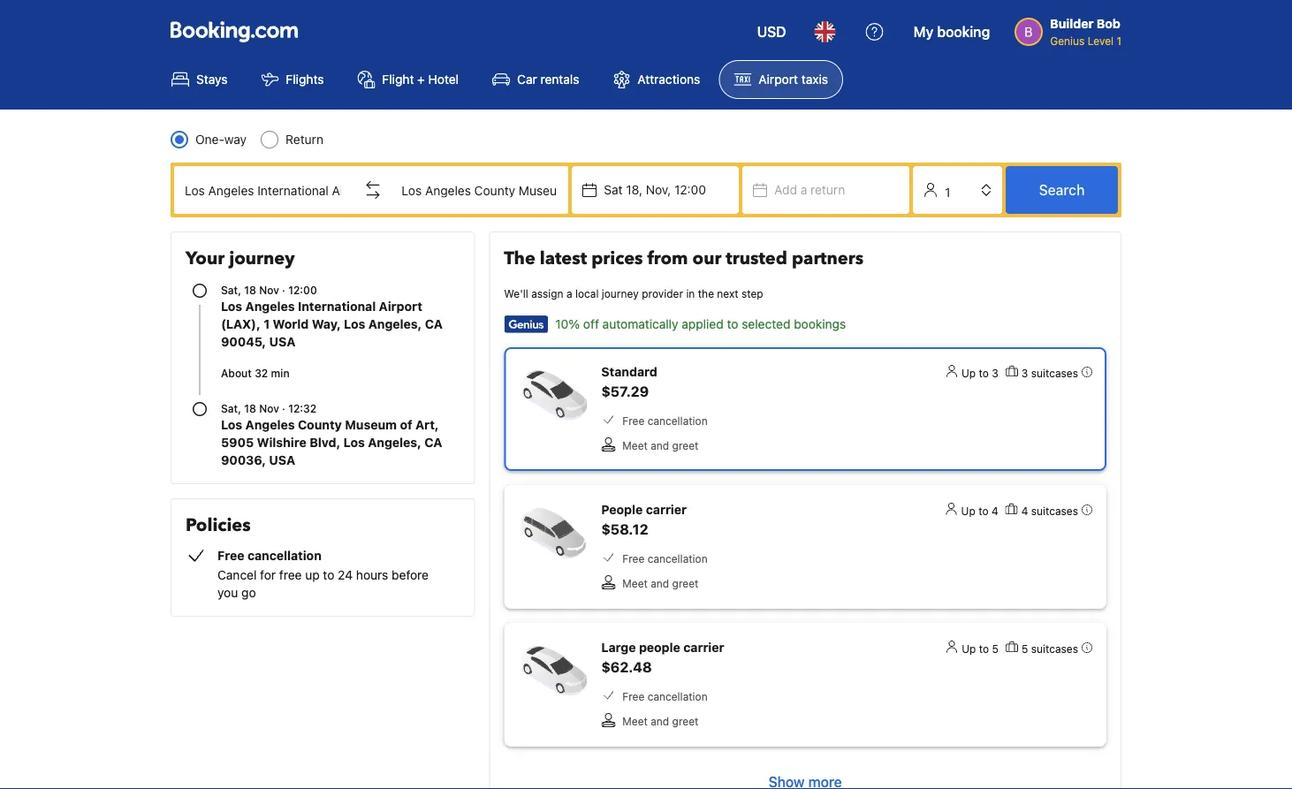 Task type: vqa. For each thing, say whether or not it's contained in the screenshot.
12:32
yes



Task type: locate. For each thing, give the bounding box(es) containing it.
1 vertical spatial sat,
[[221, 402, 241, 415]]

2 ca from the top
[[425, 435, 442, 450]]

1 vertical spatial airport
[[379, 299, 422, 314]]

usa down wilshire
[[269, 453, 296, 468]]

1 vertical spatial a
[[567, 287, 573, 300]]

usa down world
[[269, 335, 296, 349]]

1 inside sat, 18 nov · 12:00 los angeles international airport (lax), 1 world way, los angeles, ca 90045, usa
[[264, 317, 270, 332]]

12:00 up world
[[288, 284, 317, 296]]

hotel
[[429, 72, 459, 87]]

1 vertical spatial ·
[[282, 402, 285, 415]]

carrier right 'people'
[[684, 641, 725, 655]]

suitcases for carrier
[[1032, 643, 1079, 655]]

large people carrier $62.48
[[601, 641, 725, 676]]

· for international
[[282, 284, 285, 296]]

1
[[1117, 34, 1122, 47], [264, 317, 270, 332]]

cancellation down large people carrier $62.48
[[648, 691, 708, 703]]

2 vertical spatial meet
[[623, 715, 648, 728]]

free cancellation down people carrier $58.12
[[623, 553, 708, 565]]

free cancellation cancel for free up to 24 hours before you go
[[218, 549, 429, 600]]

1 meet and greet from the top
[[623, 439, 699, 452]]

0 vertical spatial meet and greet
[[623, 439, 699, 452]]

1 vertical spatial meet
[[623, 577, 648, 590]]

suitcases right up to 3
[[1032, 367, 1079, 379]]

way,
[[312, 317, 341, 332]]

2 vertical spatial meet and greet
[[623, 715, 699, 728]]

1 vertical spatial greet
[[672, 577, 699, 590]]

1 vertical spatial angeles
[[245, 418, 295, 432]]

0 vertical spatial nov
[[259, 284, 279, 296]]

1 vertical spatial angeles,
[[368, 435, 422, 450]]

sat, right circle empty icon in the top left of the page
[[221, 284, 241, 296]]

5
[[992, 643, 999, 655], [1022, 643, 1029, 655]]

4 left 4 suitcases at the right bottom
[[992, 505, 999, 517]]

3 meet and greet from the top
[[623, 715, 699, 728]]

rentals
[[541, 72, 579, 87]]

1 vertical spatial 1
[[264, 317, 270, 332]]

free down $62.48
[[623, 691, 645, 703]]

·
[[282, 284, 285, 296], [282, 402, 285, 415]]

a left the local
[[567, 287, 573, 300]]

0 vertical spatial 18
[[244, 284, 256, 296]]

3 right up to 3
[[1022, 367, 1029, 379]]

1 horizontal spatial a
[[801, 183, 808, 197]]

· left 12:00 timer
[[282, 284, 285, 296]]

for
[[260, 568, 276, 583]]

0 vertical spatial a
[[801, 183, 808, 197]]

0 vertical spatial free cancellation
[[623, 415, 708, 427]]

your account menu builder bob genius level 1 element
[[1015, 8, 1129, 49]]

1 vertical spatial nov
[[259, 402, 279, 415]]

greet down large people carrier $62.48
[[672, 715, 699, 728]]

angeles for world
[[245, 299, 295, 314]]

booking.com image
[[171, 21, 298, 42]]

2 vertical spatial up
[[962, 643, 976, 655]]

0 vertical spatial carrier
[[646, 503, 687, 517]]

2 greet from the top
[[672, 577, 699, 590]]

0 vertical spatial ca
[[425, 317, 443, 332]]

blvd,
[[310, 435, 341, 450]]

1 vertical spatial free cancellation
[[623, 553, 708, 565]]

1 · from the top
[[282, 284, 285, 296]]

angeles for 5905
[[245, 418, 295, 432]]

flights link
[[246, 60, 339, 99]]

up left 3 suitcases
[[962, 367, 976, 379]]

1 horizontal spatial 5
[[1022, 643, 1029, 655]]

sat, right circle empty image
[[221, 402, 241, 415]]

0 vertical spatial and
[[651, 439, 670, 452]]

Drop-off location text field
[[391, 169, 569, 211]]

4
[[992, 505, 999, 517], [1022, 505, 1029, 517]]

0 horizontal spatial 1
[[264, 317, 270, 332]]

1 horizontal spatial 4
[[1022, 505, 1029, 517]]

meet and greet for $57.29
[[623, 439, 699, 452]]

meet down $62.48
[[623, 715, 648, 728]]

sat, for 5905
[[221, 402, 241, 415]]

your
[[186, 247, 225, 271]]

cancellation down the $57.29
[[648, 415, 708, 427]]

usd button
[[747, 11, 797, 53]]

3 left 3 suitcases
[[992, 367, 999, 379]]

18 inside sat, 18 nov · 12:32 los angeles county museum of art, 5905 wilshire blvd, los angeles, ca 90036, usa
[[244, 402, 256, 415]]

24
[[338, 568, 353, 583]]

angeles, down international
[[368, 317, 422, 332]]

meet and greet
[[623, 439, 699, 452], [623, 577, 699, 590], [623, 715, 699, 728]]

go
[[241, 586, 256, 600]]

0 horizontal spatial a
[[567, 287, 573, 300]]

1 vertical spatial ca
[[425, 435, 442, 450]]

0 vertical spatial sat,
[[221, 284, 241, 296]]

nov inside sat, 18 nov · 12:00 los angeles international airport (lax), 1 world way, los angeles, ca 90045, usa
[[259, 284, 279, 296]]

3 suitcases from the top
[[1032, 643, 1079, 655]]

airport
[[759, 72, 798, 87], [379, 299, 422, 314]]

5 right up to 5 on the right bottom
[[1022, 643, 1029, 655]]

up left 4 suitcases at the right bottom
[[962, 505, 976, 517]]

0 vertical spatial greet
[[672, 439, 699, 452]]

12:00 right 'nov,'
[[675, 183, 706, 197]]

1 nov from the top
[[259, 284, 279, 296]]

0 vertical spatial airport
[[759, 72, 798, 87]]

los
[[221, 299, 242, 314], [344, 317, 365, 332], [221, 418, 242, 432], [344, 435, 365, 450]]

2 suitcases from the top
[[1032, 505, 1079, 517]]

suitcases right up to 4
[[1032, 505, 1079, 517]]

local
[[576, 287, 599, 300]]

cancellation for $57.29
[[648, 415, 708, 427]]

2 vertical spatial greet
[[672, 715, 699, 728]]

0 vertical spatial meet
[[623, 439, 648, 452]]

to left 4 suitcases at the right bottom
[[979, 505, 989, 517]]

angeles, inside sat, 18 nov · 12:32 los angeles county museum of art, 5905 wilshire blvd, los angeles, ca 90036, usa
[[368, 435, 422, 450]]

suitcases
[[1032, 367, 1079, 379], [1032, 505, 1079, 517], [1032, 643, 1079, 655]]

angeles inside sat, 18 nov · 12:00 los angeles international airport (lax), 1 world way, los angeles, ca 90045, usa
[[245, 299, 295, 314]]

2 angeles from the top
[[245, 418, 295, 432]]

1 ca from the top
[[425, 317, 443, 332]]

2 free cancellation from the top
[[623, 553, 708, 565]]

2 meet from the top
[[623, 577, 648, 590]]

standard $57.29
[[601, 365, 658, 400]]

airport left taxis
[[759, 72, 798, 87]]

18 down your journey
[[244, 284, 256, 296]]

meet down the $57.29
[[623, 439, 648, 452]]

off
[[583, 317, 599, 332]]

1 vertical spatial 12:00
[[288, 284, 317, 296]]

5 left 5 suitcases
[[992, 643, 999, 655]]

prices
[[592, 247, 643, 271]]

angeles inside sat, 18 nov · 12:32 los angeles county museum of art, 5905 wilshire blvd, los angeles, ca 90036, usa
[[245, 418, 295, 432]]

return
[[811, 183, 845, 197]]

up to 5
[[962, 643, 999, 655]]

0 horizontal spatial journey
[[229, 247, 295, 271]]

1 vertical spatial usa
[[269, 453, 296, 468]]

suitcases right up to 5 on the right bottom
[[1032, 643, 1079, 655]]

sat 18, nov, 12:00
[[604, 183, 706, 197]]

cancellation
[[648, 415, 708, 427], [248, 549, 322, 563], [648, 553, 708, 565], [648, 691, 708, 703]]

my booking
[[914, 23, 990, 40]]

to left 5 suitcases
[[979, 643, 989, 655]]

to right up
[[323, 568, 335, 583]]

18 down 'about 32 min'
[[244, 402, 256, 415]]

· inside sat, 18 nov · 12:00 los angeles international airport (lax), 1 world way, los angeles, ca 90045, usa
[[282, 284, 285, 296]]

stays
[[196, 72, 228, 87]]

we'll assign a local journey provider in the next step
[[504, 287, 764, 300]]

and
[[651, 439, 670, 452], [651, 577, 670, 590], [651, 715, 670, 728]]

greet
[[672, 439, 699, 452], [672, 577, 699, 590], [672, 715, 699, 728]]

carrier right people
[[646, 503, 687, 517]]

1 horizontal spatial airport
[[759, 72, 798, 87]]

1 vertical spatial journey
[[602, 287, 639, 300]]

1 angeles, from the top
[[368, 317, 422, 332]]

1 3 from the left
[[992, 367, 999, 379]]

policies
[[186, 514, 251, 538]]

you
[[218, 586, 238, 600]]

cancellation down people carrier $58.12
[[648, 553, 708, 565]]

airport inside 'link'
[[759, 72, 798, 87]]

the
[[698, 287, 714, 300]]

1 18 from the top
[[244, 284, 256, 296]]

nov left 12:00 timer
[[259, 284, 279, 296]]

next
[[717, 287, 739, 300]]

up
[[305, 568, 320, 583]]

carrier
[[646, 503, 687, 517], [684, 641, 725, 655]]

· for county
[[282, 402, 285, 415]]

4 right up to 4
[[1022, 505, 1029, 517]]

meet for $62.48
[[623, 715, 648, 728]]

and down the standard $57.29
[[651, 439, 670, 452]]

1 vertical spatial and
[[651, 577, 670, 590]]

people carrier $58.12
[[601, 503, 687, 538]]

free up cancel
[[218, 549, 244, 563]]

free inside the free cancellation cancel for free up to 24 hours before you go
[[218, 549, 244, 563]]

greet for $62.48
[[672, 715, 699, 728]]

meet and greet down large people carrier $62.48
[[623, 715, 699, 728]]

2 sat, from the top
[[221, 402, 241, 415]]

3 meet from the top
[[623, 715, 648, 728]]

3 free cancellation from the top
[[623, 691, 708, 703]]

2 · from the top
[[282, 402, 285, 415]]

journey up 12:00 timer
[[229, 247, 295, 271]]

a right add
[[801, 183, 808, 197]]

los up 5905
[[221, 418, 242, 432]]

1 free cancellation from the top
[[623, 415, 708, 427]]

journey right the local
[[602, 287, 639, 300]]

airport right international
[[379, 299, 422, 314]]

0 horizontal spatial 12:00
[[288, 284, 317, 296]]

los down museum
[[344, 435, 365, 450]]

1 and from the top
[[651, 439, 670, 452]]

2 and from the top
[[651, 577, 670, 590]]

to for carrier
[[979, 505, 989, 517]]

3
[[992, 367, 999, 379], [1022, 367, 1029, 379]]

angeles
[[245, 299, 295, 314], [245, 418, 295, 432]]

1 angeles from the top
[[245, 299, 295, 314]]

cancellation up free
[[248, 549, 322, 563]]

free cancellation down the $57.29
[[623, 415, 708, 427]]

sat, inside sat, 18 nov · 12:32 los angeles county museum of art, 5905 wilshire blvd, los angeles, ca 90036, usa
[[221, 402, 241, 415]]

partners
[[792, 247, 864, 271]]

nov
[[259, 284, 279, 296], [259, 402, 279, 415]]

1 vertical spatial up
[[962, 505, 976, 517]]

nov inside sat, 18 nov · 12:32 los angeles county museum of art, 5905 wilshire blvd, los angeles, ca 90036, usa
[[259, 402, 279, 415]]

meet down the '$58.12'
[[623, 577, 648, 590]]

angeles, down of
[[368, 435, 422, 450]]

0 vertical spatial 1
[[1117, 34, 1122, 47]]

greet for $58.12
[[672, 577, 699, 590]]

meet and greet down the $57.29
[[623, 439, 699, 452]]

cancellation for $58.12
[[648, 553, 708, 565]]

search button
[[1006, 166, 1118, 214]]

2 usa from the top
[[269, 453, 296, 468]]

add a return button
[[743, 166, 910, 214]]

greet up people carrier $58.12
[[672, 439, 699, 452]]

1 horizontal spatial 3
[[1022, 367, 1029, 379]]

cancel
[[218, 568, 257, 583]]

meet and greet up 'people'
[[623, 577, 699, 590]]

and up 'people'
[[651, 577, 670, 590]]

up left 5 suitcases
[[962, 643, 976, 655]]

2 nov from the top
[[259, 402, 279, 415]]

ca inside sat, 18 nov · 12:00 los angeles international airport (lax), 1 world way, los angeles, ca 90045, usa
[[425, 317, 443, 332]]

to
[[727, 317, 739, 332], [979, 367, 989, 379], [979, 505, 989, 517], [323, 568, 335, 583], [979, 643, 989, 655]]

flight + hotel link
[[343, 60, 474, 99]]

1 usa from the top
[[269, 335, 296, 349]]

0 vertical spatial suitcases
[[1032, 367, 1079, 379]]

1 left world
[[264, 317, 270, 332]]

we'll
[[504, 287, 529, 300]]

1 vertical spatial meet and greet
[[623, 577, 699, 590]]

usa inside sat, 18 nov · 12:32 los angeles county museum of art, 5905 wilshire blvd, los angeles, ca 90036, usa
[[269, 453, 296, 468]]

1 sat, from the top
[[221, 284, 241, 296]]

0 vertical spatial usa
[[269, 335, 296, 349]]

0 vertical spatial angeles,
[[368, 317, 422, 332]]

0 horizontal spatial 5
[[992, 643, 999, 655]]

· inside sat, 18 nov · 12:32 los angeles county museum of art, 5905 wilshire blvd, los angeles, ca 90036, usa
[[282, 402, 285, 415]]

suitcases for $58.12
[[1032, 505, 1079, 517]]

90045,
[[221, 335, 266, 349]]

2 vertical spatial free cancellation
[[623, 691, 708, 703]]

large
[[601, 641, 636, 655]]

2 vertical spatial and
[[651, 715, 670, 728]]

and for $62.48
[[651, 715, 670, 728]]

1 horizontal spatial journey
[[602, 287, 639, 300]]

free for $58.12
[[623, 553, 645, 565]]

carrier inside people carrier $58.12
[[646, 503, 687, 517]]

nov left the 12:32 timer
[[259, 402, 279, 415]]

0 horizontal spatial 3
[[992, 367, 999, 379]]

2 angeles, from the top
[[368, 435, 422, 450]]

1 meet from the top
[[623, 439, 648, 452]]

builder
[[1051, 16, 1094, 31]]

way
[[224, 132, 247, 147]]

free
[[623, 415, 645, 427], [218, 549, 244, 563], [623, 553, 645, 565], [623, 691, 645, 703]]

angeles, inside sat, 18 nov · 12:00 los angeles international airport (lax), 1 world way, los angeles, ca 90045, usa
[[368, 317, 422, 332]]

3 greet from the top
[[672, 715, 699, 728]]

18 inside sat, 18 nov · 12:00 los angeles international airport (lax), 1 world way, los angeles, ca 90045, usa
[[244, 284, 256, 296]]

greet up 'people'
[[672, 577, 699, 590]]

1 5 from the left
[[992, 643, 999, 655]]

12:00 inside sat, 18 nov · 12:00 los angeles international airport (lax), 1 world way, los angeles, ca 90045, usa
[[288, 284, 317, 296]]

free down the $57.29
[[623, 415, 645, 427]]

0 horizontal spatial airport
[[379, 299, 422, 314]]

1 horizontal spatial 12:00
[[675, 183, 706, 197]]

free cancellation for $62.48
[[623, 691, 708, 703]]

3 and from the top
[[651, 715, 670, 728]]

0 vertical spatial up
[[962, 367, 976, 379]]

2 5 from the left
[[1022, 643, 1029, 655]]

1 vertical spatial carrier
[[684, 641, 725, 655]]

2 18 from the top
[[244, 402, 256, 415]]

from
[[648, 247, 688, 271]]

usa
[[269, 335, 296, 349], [269, 453, 296, 468]]

to left 3 suitcases
[[979, 367, 989, 379]]

1 inside "builder bob genius level 1"
[[1117, 34, 1122, 47]]

applied
[[682, 317, 724, 332]]

usa inside sat, 18 nov · 12:00 los angeles international airport (lax), 1 world way, los angeles, ca 90045, usa
[[269, 335, 296, 349]]

2 3 from the left
[[1022, 367, 1029, 379]]

my booking link
[[903, 11, 1001, 53]]

0 vertical spatial 12:00
[[675, 183, 706, 197]]

angeles up wilshire
[[245, 418, 295, 432]]

0 vertical spatial ·
[[282, 284, 285, 296]]

to for $57.29
[[979, 367, 989, 379]]

· left 12:32
[[282, 402, 285, 415]]

add
[[775, 183, 797, 197]]

1 right the level
[[1117, 34, 1122, 47]]

1 vertical spatial suitcases
[[1032, 505, 1079, 517]]

0 vertical spatial angeles
[[245, 299, 295, 314]]

and down large people carrier $62.48
[[651, 715, 670, 728]]

12:00
[[675, 183, 706, 197], [288, 284, 317, 296]]

ca inside sat, 18 nov · 12:32 los angeles county museum of art, 5905 wilshire blvd, los angeles, ca 90036, usa
[[425, 435, 442, 450]]

0 horizontal spatial 4
[[992, 505, 999, 517]]

2 vertical spatial suitcases
[[1032, 643, 1079, 655]]

2 meet and greet from the top
[[623, 577, 699, 590]]

1 greet from the top
[[672, 439, 699, 452]]

flight
[[382, 72, 414, 87]]

2 4 from the left
[[1022, 505, 1029, 517]]

1 vertical spatial 18
[[244, 402, 256, 415]]

5 suitcases
[[1022, 643, 1079, 655]]

sat, inside sat, 18 nov · 12:00 los angeles international airport (lax), 1 world way, los angeles, ca 90045, usa
[[221, 284, 241, 296]]

attractions
[[638, 72, 701, 87]]

up to 4
[[962, 505, 999, 517]]

free down the '$58.12'
[[623, 553, 645, 565]]

automatically
[[603, 317, 679, 332]]

18
[[244, 284, 256, 296], [244, 402, 256, 415]]

free cancellation down large people carrier $62.48
[[623, 691, 708, 703]]

angeles up world
[[245, 299, 295, 314]]

1 horizontal spatial 1
[[1117, 34, 1122, 47]]

bookings
[[794, 317, 846, 332]]

about
[[221, 367, 252, 379]]



Task type: describe. For each thing, give the bounding box(es) containing it.
4 suitcases
[[1022, 505, 1079, 517]]

and for $57.29
[[651, 439, 670, 452]]

up to 3
[[962, 367, 999, 379]]

up for carrier
[[962, 643, 976, 655]]

museum
[[345, 418, 397, 432]]

32
[[255, 367, 268, 379]]

Pick-up location text field
[[174, 169, 352, 211]]

10%
[[556, 317, 580, 332]]

free for $62.48
[[623, 691, 645, 703]]

add a return
[[775, 183, 845, 197]]

county
[[298, 418, 342, 432]]

18,
[[626, 183, 643, 197]]

world
[[273, 317, 309, 332]]

my
[[914, 23, 934, 40]]

hours
[[356, 568, 388, 583]]

booking
[[937, 23, 990, 40]]

and for $58.12
[[651, 577, 670, 590]]

nov for 5905
[[259, 402, 279, 415]]

to for people
[[979, 643, 989, 655]]

to inside the free cancellation cancel for free up to 24 hours before you go
[[323, 568, 335, 583]]

builder bob genius level 1
[[1051, 16, 1122, 47]]

trusted
[[726, 247, 788, 271]]

before
[[392, 568, 429, 583]]

meet and greet for $58.12
[[623, 577, 699, 590]]

12:32
[[288, 402, 317, 415]]

car rentals
[[517, 72, 579, 87]]

free cancellation for $58.12
[[623, 553, 708, 565]]

search
[[1039, 182, 1085, 198]]

$58.12
[[601, 521, 649, 538]]

sat, 18 nov · 12:32 los angeles county museum of art, 5905 wilshire blvd, los angeles, ca 90036, usa
[[221, 402, 442, 468]]

people
[[639, 641, 681, 655]]

step
[[742, 287, 764, 300]]

car rentals link
[[478, 60, 595, 99]]

free for $57.29
[[623, 415, 645, 427]]

Pick-up location field
[[174, 169, 352, 211]]

0 vertical spatial journey
[[229, 247, 295, 271]]

car
[[517, 72, 537, 87]]

meet for $58.12
[[623, 577, 648, 590]]

sat, 18 nov · 12:00 los angeles international airport (lax), 1 world way, los angeles, ca 90045, usa
[[221, 284, 443, 349]]

min
[[271, 367, 290, 379]]

our
[[693, 247, 722, 271]]

airport inside sat, 18 nov · 12:00 los angeles international airport (lax), 1 world way, los angeles, ca 90045, usa
[[379, 299, 422, 314]]

selected
[[742, 317, 791, 332]]

return
[[286, 132, 324, 147]]

international
[[298, 299, 376, 314]]

assign
[[532, 287, 564, 300]]

standard
[[601, 365, 658, 379]]

cancellation for $62.48
[[648, 691, 708, 703]]

circle empty image
[[193, 402, 207, 416]]

meet and greet for $62.48
[[623, 715, 699, 728]]

1 suitcases from the top
[[1032, 367, 1079, 379]]

sat
[[604, 183, 623, 197]]

1 4 from the left
[[992, 505, 999, 517]]

one-
[[195, 132, 224, 147]]

free
[[279, 568, 302, 583]]

in
[[686, 287, 695, 300]]

nov for world
[[259, 284, 279, 296]]

12:00 timer
[[288, 284, 317, 296]]

18 for world
[[244, 284, 256, 296]]

los up (lax),
[[221, 299, 242, 314]]

$62.48
[[601, 659, 652, 676]]

attractions link
[[598, 60, 716, 99]]

one-way
[[195, 132, 247, 147]]

los down international
[[344, 317, 365, 332]]

your journey
[[186, 247, 295, 271]]

art,
[[416, 418, 439, 432]]

the
[[504, 247, 536, 271]]

genius
[[1051, 34, 1085, 47]]

(lax),
[[221, 317, 261, 332]]

circle empty image
[[193, 284, 207, 298]]

sat, for world
[[221, 284, 241, 296]]

18 for 5905
[[244, 402, 256, 415]]

10% off automatically applied to selected bookings
[[556, 317, 846, 332]]

$57.29
[[601, 383, 649, 400]]

airport taxis link
[[719, 60, 843, 99]]

latest
[[540, 247, 587, 271]]

of
[[400, 418, 413, 432]]

5905
[[221, 435, 254, 450]]

3 suitcases
[[1022, 367, 1079, 379]]

wilshire
[[257, 435, 307, 450]]

a inside button
[[801, 183, 808, 197]]

flights
[[286, 72, 324, 87]]

up for $58.12
[[962, 505, 976, 517]]

carrier inside large people carrier $62.48
[[684, 641, 725, 655]]

nov,
[[646, 183, 671, 197]]

meet for $57.29
[[623, 439, 648, 452]]

Drop-off location field
[[391, 169, 569, 211]]

cancellation inside the free cancellation cancel for free up to 24 hours before you go
[[248, 549, 322, 563]]

taxis
[[802, 72, 828, 87]]

to right applied
[[727, 317, 739, 332]]

sat 18, nov, 12:00 button
[[572, 166, 739, 214]]

12:00 inside button
[[675, 183, 706, 197]]

provider
[[642, 287, 683, 300]]

greet for $57.29
[[672, 439, 699, 452]]

free cancellation for $57.29
[[623, 415, 708, 427]]

level
[[1088, 34, 1114, 47]]

90036,
[[221, 453, 266, 468]]

+
[[417, 72, 425, 87]]

usd
[[757, 23, 787, 40]]

the latest prices from our trusted partners
[[504, 247, 864, 271]]

12:32 timer
[[288, 402, 317, 415]]



